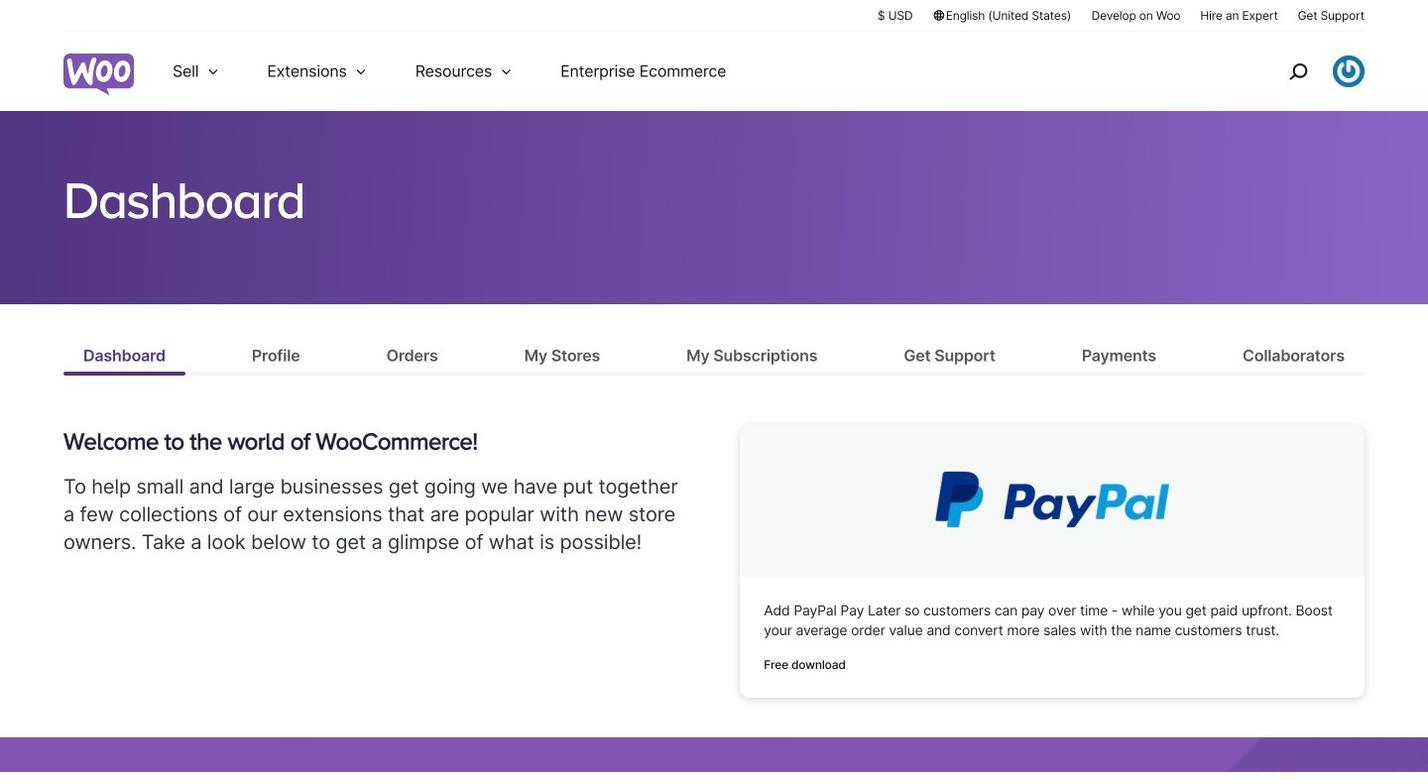Task type: vqa. For each thing, say whether or not it's contained in the screenshot.
SEARCH image
yes



Task type: describe. For each thing, give the bounding box(es) containing it.
open account menu image
[[1333, 56, 1365, 87]]

service navigation menu element
[[1247, 39, 1365, 104]]



Task type: locate. For each thing, give the bounding box(es) containing it.
search image
[[1282, 56, 1314, 87]]



